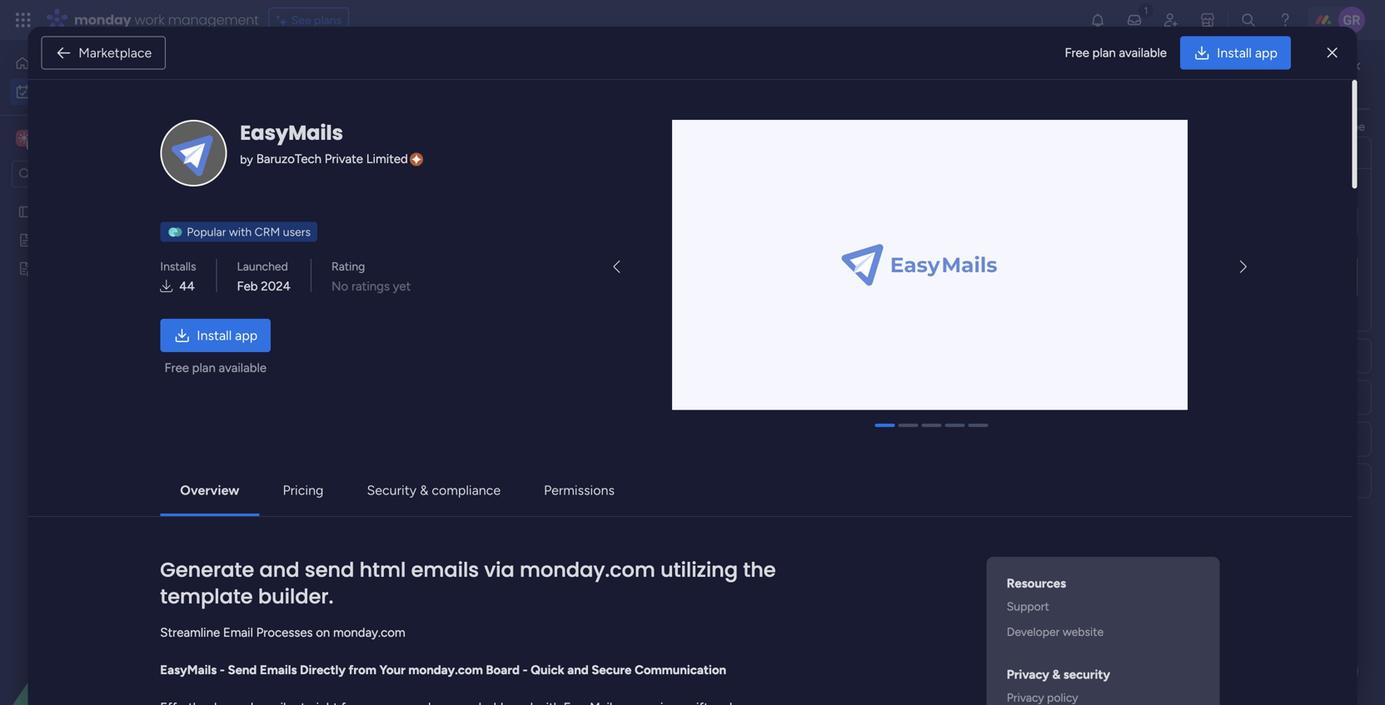 Task type: locate. For each thing, give the bounding box(es) containing it.
install app down feb
[[197, 328, 258, 344]]

items right 2
[[353, 270, 382, 284]]

0 horizontal spatial easymails
[[160, 663, 217, 678]]

monday.com right your
[[409, 663, 483, 678]]

home link
[[10, 50, 202, 77]]

1 horizontal spatial free
[[1065, 45, 1090, 60]]

free down v2 download icon
[[165, 361, 189, 376]]

1 vertical spatial and
[[260, 556, 300, 584]]

permissions
[[544, 483, 615, 498]]

select product image
[[15, 12, 32, 28]]

1 image
[[1139, 1, 1154, 20]]

greg robinson link
[[1126, 269, 1209, 284]]

1 vertical spatial item
[[380, 480, 404, 494]]

item
[[298, 330, 322, 344], [298, 510, 322, 524]]

0 vertical spatial item
[[280, 138, 303, 152]]

available down update feed icon
[[1119, 45, 1167, 60]]

0 horizontal spatial item
[[280, 138, 303, 152]]

1 vertical spatial install app
[[197, 328, 258, 344]]

private
[[325, 152, 363, 167]]

1 horizontal spatial &
[[1053, 668, 1061, 683]]

0 horizontal spatial install
[[197, 328, 232, 344]]

0 vertical spatial item
[[298, 330, 322, 344]]

monday.com inside generate and send html emails via monday.com utilizing the template builder.
[[520, 556, 656, 584]]

developer website
[[1007, 625, 1104, 639]]

workspace image
[[18, 129, 30, 147]]

item down pricing button
[[298, 510, 322, 524]]

whose
[[1080, 184, 1116, 198]]

feb
[[237, 279, 258, 294]]

1 vertical spatial the
[[743, 556, 776, 584]]

utilizing
[[661, 556, 738, 584]]

0 horizontal spatial the
[[743, 556, 776, 584]]

free
[[1065, 45, 1090, 60], [165, 361, 189, 376]]

- left quick
[[523, 663, 528, 678]]

1 horizontal spatial install app button
[[1181, 36, 1291, 70]]

0 vertical spatial install app
[[1217, 45, 1278, 61]]

monday.com down permissions
[[520, 556, 656, 584]]

install app down search everything icon
[[1217, 45, 1278, 61]]

security
[[367, 483, 417, 498]]

marketplace
[[79, 45, 152, 61]]

2 horizontal spatial and
[[1221, 120, 1241, 134]]

streamline
[[160, 626, 220, 641]]

easymails up baruzotech
[[240, 119, 343, 147]]

app down search everything icon
[[1256, 45, 1278, 61]]

users
[[283, 225, 311, 239]]

pricing
[[283, 483, 324, 498]]

crm icon image
[[167, 224, 184, 240]]

install app
[[1217, 45, 1278, 61], [197, 328, 258, 344]]

monday.com up without a date / 0 items
[[333, 626, 406, 641]]

date
[[358, 655, 393, 677]]

ratings
[[352, 279, 390, 294]]

items right your
[[419, 660, 448, 674]]

the left boards,
[[1113, 120, 1130, 134]]

directly
[[300, 663, 346, 678]]

plan
[[1093, 45, 1116, 60], [192, 361, 216, 376]]

0 horizontal spatial &
[[420, 483, 429, 498]]

main content
[[221, 40, 1386, 706]]

1 vertical spatial item
[[298, 510, 322, 524]]

2 vertical spatial monday.com
[[409, 663, 483, 678]]

0 right your
[[409, 660, 416, 674]]

1 horizontal spatial -
[[523, 663, 528, 678]]

emails
[[411, 556, 479, 584]]

list box
[[0, 195, 212, 508]]

1 vertical spatial &
[[1053, 668, 1061, 683]]

1 vertical spatial available
[[219, 361, 267, 376]]

limited
[[366, 152, 408, 167]]

easymails for easymails - send emails directly from your monday.com board - quick and secure communication
[[160, 663, 217, 678]]

project down 2024
[[271, 300, 308, 314]]

project management
[[847, 511, 956, 525]]

a
[[344, 655, 354, 677]]

None search field
[[316, 132, 468, 158]]

via
[[484, 556, 515, 584]]

available
[[1119, 45, 1167, 60], [219, 361, 267, 376]]

0 horizontal spatial 0
[[334, 600, 341, 614]]

items inside without a date / 0 items
[[419, 660, 448, 674]]

v2 download image
[[160, 277, 173, 296]]

the down do
[[743, 556, 776, 584]]

stuck
[[1269, 510, 1299, 524]]

new item down 2024
[[271, 330, 322, 344]]

& up policy
[[1053, 668, 1061, 683]]

builder.
[[258, 583, 334, 611]]

items left should
[[1119, 184, 1147, 198]]

1 horizontal spatial and
[[568, 663, 589, 678]]

app down feb
[[235, 328, 258, 344]]

people
[[1243, 120, 1279, 134]]

privacy up policy
[[1007, 668, 1050, 683]]

1 horizontal spatial available
[[1119, 45, 1167, 60]]

0 down send
[[334, 600, 341, 614]]

today
[[281, 265, 328, 287]]

& inside privacy & security privacy policy
[[1053, 668, 1061, 683]]

/ left 2
[[332, 265, 340, 287]]

1 horizontal spatial 0
[[409, 660, 416, 674]]

items down html
[[344, 600, 373, 614]]

public board image
[[17, 204, 33, 220]]

launched feb 2024
[[237, 259, 291, 294]]

management
[[168, 10, 259, 29]]

1 privacy from the top
[[1007, 668, 1050, 683]]

easymails - send emails directly from your monday.com board - quick and secure communication
[[160, 663, 727, 678]]

help image
[[1277, 12, 1294, 28]]

1 vertical spatial app
[[235, 328, 258, 344]]

2 item from the top
[[298, 510, 322, 524]]

0 horizontal spatial monday.com
[[333, 626, 406, 641]]

0 vertical spatial app
[[1256, 45, 1278, 61]]

monday.com
[[520, 556, 656, 584], [333, 626, 406, 641], [409, 663, 483, 678]]

no
[[332, 279, 348, 294]]

1 horizontal spatial free plan available
[[1065, 45, 1167, 60]]

0 vertical spatial and
[[1221, 120, 1241, 134]]

new down 2024
[[271, 330, 295, 344]]

0 horizontal spatial available
[[219, 361, 267, 376]]

install app button down 44
[[160, 319, 271, 352]]

new up by
[[252, 138, 277, 152]]

1 - from the left
[[220, 663, 225, 678]]

1 horizontal spatial install app
[[1217, 45, 1278, 61]]

0
[[334, 600, 341, 614], [409, 660, 416, 674]]

0 vertical spatial project
[[271, 300, 308, 314]]

Filter dashboard by text search field
[[316, 132, 468, 158]]

1 horizontal spatial app
[[1256, 45, 1278, 61]]

to do list button
[[1275, 68, 1361, 95]]

2 horizontal spatial monday.com
[[520, 556, 656, 584]]

new
[[252, 138, 277, 152], [271, 330, 295, 344], [271, 510, 295, 524]]

and left people
[[1221, 120, 1241, 134]]

1 horizontal spatial the
[[1113, 120, 1130, 134]]

email
[[223, 626, 253, 641]]

/
[[364, 205, 372, 227], [332, 265, 340, 287], [361, 475, 369, 497], [322, 595, 330, 617], [397, 655, 405, 677]]

your
[[380, 663, 406, 678]]

items
[[1119, 184, 1147, 198], [353, 270, 382, 284], [344, 600, 373, 614], [419, 660, 448, 674]]

1 vertical spatial easymails
[[160, 663, 217, 678]]

0 vertical spatial plan
[[1093, 45, 1116, 60]]

0 vertical spatial monday.com
[[520, 556, 656, 584]]

1 vertical spatial free
[[165, 361, 189, 376]]

support
[[1007, 600, 1050, 614]]

0 vertical spatial free plan available
[[1065, 45, 1167, 60]]

free up choose
[[1065, 45, 1090, 60]]

0 horizontal spatial free plan available
[[165, 361, 267, 376]]

and up later
[[260, 556, 300, 584]]

0 vertical spatial 0
[[334, 600, 341, 614]]

dates
[[317, 205, 361, 227]]

install app button down search everything icon
[[1181, 36, 1291, 70]]

1 vertical spatial monday.com
[[333, 626, 406, 641]]

0 horizontal spatial and
[[260, 556, 300, 584]]

privacy left policy
[[1007, 691, 1045, 705]]

see plans button
[[269, 7, 349, 32]]

1 vertical spatial 0
[[409, 660, 416, 674]]

developer
[[1007, 625, 1060, 639]]

with
[[229, 225, 252, 239]]

the
[[1113, 120, 1130, 134], [743, 556, 776, 584]]

0 vertical spatial available
[[1119, 45, 1167, 60]]

and
[[1221, 120, 1241, 134], [260, 556, 300, 584], [568, 663, 589, 678]]

security
[[1064, 668, 1111, 683]]

lottie animation element
[[0, 537, 212, 706]]

0 vertical spatial easymails
[[240, 119, 343, 147]]

0 vertical spatial install
[[1217, 45, 1252, 61]]

0 horizontal spatial project
[[271, 300, 308, 314]]

available down feb
[[219, 361, 267, 376]]

none search field inside main content
[[316, 132, 468, 158]]

like
[[1313, 120, 1330, 134]]

past dates /
[[281, 205, 376, 227]]

1 vertical spatial plan
[[192, 361, 216, 376]]

new down pricing
[[271, 510, 295, 524]]

- left send
[[220, 663, 225, 678]]

resources support
[[1007, 576, 1067, 614]]

& inside button
[[420, 483, 429, 498]]

and right quick
[[568, 663, 589, 678]]

0 vertical spatial &
[[420, 483, 429, 498]]

greg robinson image
[[1339, 7, 1366, 33]]

1 vertical spatial privacy
[[1007, 691, 1045, 705]]

0 horizontal spatial app
[[235, 328, 258, 344]]

list
[[1338, 75, 1353, 89]]

item
[[280, 138, 303, 152], [380, 480, 404, 494]]

0 vertical spatial the
[[1113, 120, 1130, 134]]

option
[[0, 197, 212, 200]]

0 vertical spatial privacy
[[1007, 668, 1050, 683]]

you'd
[[1282, 120, 1310, 134]]

2 new item from the top
[[271, 510, 322, 524]]

0 horizontal spatial -
[[220, 663, 225, 678]]

public board image
[[17, 232, 33, 248]]

None text field
[[1080, 207, 1358, 236]]

1 vertical spatial new item
[[271, 510, 322, 524]]

project
[[271, 300, 308, 314], [847, 511, 884, 525]]

easymails down streamline
[[160, 663, 217, 678]]

whose items should we show?
[[1080, 184, 1239, 198]]

& right security at bottom left
[[420, 483, 429, 498]]

item inside button
[[280, 138, 303, 152]]

main content containing past dates /
[[221, 40, 1386, 706]]

0 horizontal spatial board
[[486, 663, 520, 678]]

html
[[360, 556, 406, 584]]

44
[[179, 279, 195, 294]]

item down today
[[298, 330, 322, 344]]

1
[[373, 480, 377, 494]]

security & compliance
[[367, 483, 501, 498]]

0 vertical spatial board
[[906, 265, 937, 280]]

2 vertical spatial new
[[271, 510, 295, 524]]

1 horizontal spatial easymails
[[240, 119, 343, 147]]

board inside main content
[[906, 265, 937, 280]]

0 vertical spatial new
[[252, 138, 277, 152]]

/ right date
[[397, 655, 405, 677]]

project left management
[[847, 511, 884, 525]]

dapulse x slim image
[[1328, 43, 1338, 63]]

1 horizontal spatial plan
[[1093, 45, 1116, 60]]

0 vertical spatial new item
[[271, 330, 322, 344]]

1 vertical spatial project
[[847, 511, 884, 525]]

1 horizontal spatial item
[[380, 480, 404, 494]]

0 horizontal spatial install app button
[[160, 319, 271, 352]]

notifications image
[[1090, 12, 1107, 28]]

1 horizontal spatial board
[[906, 265, 937, 280]]

easymails
[[240, 119, 343, 147], [160, 663, 217, 678]]

website
[[1063, 625, 1104, 639]]

my work
[[246, 63, 358, 100]]

1 horizontal spatial project
[[847, 511, 884, 525]]

new item down pricing button
[[271, 510, 322, 524]]

/ right dates
[[364, 205, 372, 227]]



Task type: vqa. For each thing, say whether or not it's contained in the screenshot.
the left star image
no



Task type: describe. For each thing, give the bounding box(es) containing it.
0 inside without a date / 0 items
[[409, 660, 416, 674]]

rating no ratings yet
[[332, 259, 411, 294]]

item inside "next week / 1 item"
[[380, 480, 404, 494]]

on
[[316, 626, 330, 641]]

customize
[[624, 138, 680, 152]]

lottie animation image
[[0, 537, 212, 706]]

emails
[[260, 663, 297, 678]]

private board image
[[17, 261, 33, 277]]

yet
[[393, 279, 411, 294]]

update feed image
[[1127, 12, 1143, 28]]

pricing button
[[270, 474, 337, 507]]

2
[[343, 270, 350, 284]]

0 horizontal spatial plan
[[192, 361, 216, 376]]

to
[[1306, 75, 1319, 89]]

1 vertical spatial new
[[271, 330, 295, 344]]

the inside main content
[[1113, 120, 1130, 134]]

popular with crm users element
[[160, 222, 317, 242]]

do
[[1322, 75, 1335, 89]]

2024
[[261, 279, 291, 294]]

2 vertical spatial and
[[568, 663, 589, 678]]

new item
[[252, 138, 303, 152]]

app logo image
[[160, 120, 227, 187]]

compliance
[[432, 483, 501, 498]]

streamline email processes on monday.com
[[160, 626, 406, 641]]

project for project management
[[847, 511, 884, 525]]

& for privacy
[[1053, 668, 1061, 683]]

my
[[246, 63, 284, 100]]

rating
[[332, 259, 365, 274]]

to-
[[717, 512, 733, 525]]

marketplace arrow right image
[[1241, 261, 1247, 274]]

work
[[135, 10, 165, 29]]

1 new item from the top
[[271, 330, 322, 344]]

crm
[[255, 225, 280, 239]]

popular
[[187, 225, 226, 239]]

1 vertical spatial board
[[486, 663, 520, 678]]

choose the boards, columns and people you'd like to see
[[1070, 120, 1366, 134]]

robinson
[[1157, 269, 1209, 284]]

without
[[281, 655, 340, 677]]

marketplace button
[[41, 36, 166, 70]]

installs
[[160, 259, 196, 274]]

overview button
[[167, 474, 253, 507]]

1 vertical spatial install
[[197, 328, 232, 344]]

customize button
[[597, 132, 687, 158]]

1 horizontal spatial install
[[1217, 45, 1252, 61]]

1 horizontal spatial monday.com
[[409, 663, 483, 678]]

send
[[228, 663, 257, 678]]

to-do
[[717, 512, 746, 525]]

home
[[37, 56, 68, 70]]

overview
[[180, 483, 240, 498]]

see plans
[[291, 13, 342, 27]]

/ left 1
[[361, 475, 369, 497]]

greg
[[1126, 269, 1154, 284]]

privacy & security privacy policy
[[1007, 668, 1111, 705]]

greg robinson image
[[1094, 264, 1119, 289]]

later / 0 items
[[281, 595, 373, 617]]

1 item from the top
[[298, 330, 322, 344]]

permissions button
[[531, 474, 628, 507]]

popular with crm users
[[187, 225, 311, 239]]

mar 16
[[1151, 510, 1183, 523]]

to do list
[[1306, 75, 1353, 89]]

0 inside later / 0 items
[[334, 600, 341, 614]]

workspace image
[[16, 129, 32, 147]]

later
[[281, 595, 318, 617]]

& for security
[[420, 483, 429, 498]]

new inside button
[[252, 138, 277, 152]]

resources
[[1007, 576, 1067, 591]]

16
[[1172, 510, 1183, 523]]

easymails for easymails
[[240, 119, 343, 147]]

launched
[[237, 259, 288, 274]]

quick
[[531, 663, 565, 678]]

policy
[[1048, 691, 1079, 705]]

monday marketplace image
[[1200, 12, 1217, 28]]

the inside generate and send html emails via monday.com utilizing the template builder.
[[743, 556, 776, 584]]

project for project
[[271, 300, 308, 314]]

monday work management
[[74, 10, 259, 29]]

items inside later / 0 items
[[344, 600, 373, 614]]

0 horizontal spatial free
[[165, 361, 189, 376]]

none text field inside main content
[[1080, 207, 1358, 236]]

and inside main content
[[1221, 120, 1241, 134]]

search everything image
[[1241, 12, 1257, 28]]

marketplace arrow left image
[[614, 261, 620, 274]]

new item button
[[246, 132, 310, 158]]

today / 2 items
[[281, 265, 382, 287]]

generate and send html emails via monday.com utilizing the template builder.
[[160, 556, 776, 611]]

1 vertical spatial free plan available
[[165, 361, 267, 376]]

management
[[887, 511, 956, 525]]

send
[[305, 556, 354, 584]]

/ right later
[[322, 595, 330, 617]]

0 horizontal spatial install app
[[197, 328, 258, 344]]

monday
[[74, 10, 131, 29]]

choose
[[1070, 120, 1110, 134]]

1 vertical spatial install app button
[[160, 319, 271, 352]]

see
[[1347, 120, 1366, 134]]

2 privacy from the top
[[1007, 691, 1045, 705]]

secure
[[592, 663, 632, 678]]

next week / 1 item
[[281, 475, 404, 497]]

home option
[[10, 50, 202, 77]]

show?
[[1206, 184, 1239, 198]]

week
[[318, 475, 357, 497]]

do
[[733, 512, 746, 525]]

past
[[281, 205, 313, 227]]

security & compliance button
[[354, 474, 514, 507]]

from
[[349, 663, 377, 678]]

0 vertical spatial install app button
[[1181, 36, 1291, 70]]

processes
[[256, 626, 313, 641]]

0 vertical spatial free
[[1065, 45, 1090, 60]]

items inside today / 2 items
[[353, 270, 382, 284]]

we
[[1188, 184, 1203, 198]]

should
[[1150, 184, 1185, 198]]

invite members image
[[1163, 12, 1180, 28]]

greg robinson
[[1126, 269, 1209, 284]]

and inside generate and send html emails via monday.com utilizing the template builder.
[[260, 556, 300, 584]]

columns
[[1174, 120, 1218, 134]]

by
[[240, 152, 253, 166]]

boards,
[[1133, 120, 1172, 134]]

2 - from the left
[[523, 663, 528, 678]]



